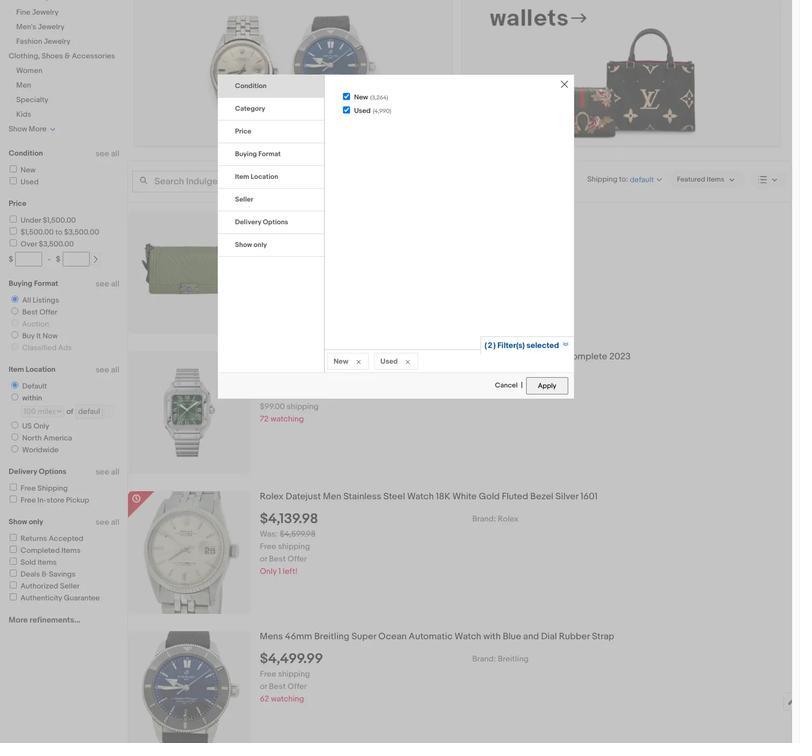 Task type: locate. For each thing, give the bounding box(es) containing it.
1 vertical spatial jewelry
[[38, 22, 65, 31]]

1 horizontal spatial show only
[[235, 240, 267, 249]]

see for returns accepted
[[96, 517, 109, 528]]

1 vertical spatial best
[[269, 554, 286, 564]]

3 see all from the top
[[96, 365, 119, 375]]

items for completed items
[[62, 546, 81, 555]]

shipping inside brand: breitling free shipping or best offer 62 watching
[[278, 669, 310, 679]]

automatic
[[409, 631, 453, 642]]

0 horizontal spatial (
[[370, 94, 372, 101]]

only up north america "link"
[[33, 422, 49, 431]]

$6,321.00
[[260, 371, 321, 388]]

blue
[[503, 631, 522, 642]]

men down women link
[[16, 81, 31, 90]]

1 vertical spatial or
[[260, 682, 267, 692]]

0 vertical spatial $1,500.00
[[43, 216, 76, 225]]

men's
[[16, 22, 36, 31]]

default text field
[[76, 404, 103, 419]]

best up "auction" link
[[22, 308, 38, 317]]

$ down over $3,500.00 "option"
[[9, 255, 13, 264]]

1 horizontal spatial rolex
[[498, 514, 519, 524]]

0 horizontal spatial steel
[[384, 491, 405, 502]]

close image
[[561, 80, 569, 88]]

0 horizontal spatial format
[[34, 279, 58, 288]]

0 vertical spatial watching
[[271, 414, 304, 424]]

chanel calfskin chevron quilted medium boy flap light green bag image
[[128, 211, 251, 334]]

0 vertical spatial $3,500.00
[[64, 228, 99, 237]]

show only up returns
[[9, 517, 43, 527]]

free right free shipping option
[[21, 484, 36, 493]]

all for new
[[111, 149, 119, 159]]

North America radio
[[11, 434, 18, 441]]

only left 1
[[260, 566, 277, 577]]

$ right the -
[[56, 255, 60, 264]]

new up used ( 4,990 )
[[354, 93, 368, 101]]

$99.00 shipping 72 watching
[[260, 402, 319, 424]]

0 vertical spatial buying
[[235, 149, 257, 158]]

see all for returns accepted
[[96, 517, 119, 528]]

show down kids
[[9, 124, 27, 134]]

1 vertical spatial delivery options
[[9, 467, 66, 476]]

1 vertical spatial $1,500.00
[[21, 228, 54, 237]]

worldwide link
[[7, 445, 61, 455]]

watching down '$99.00'
[[271, 414, 304, 424]]

$1,500.00 up to
[[43, 216, 76, 225]]

options inside "tab list"
[[263, 218, 288, 226]]

rolex down "fluted"
[[498, 514, 519, 524]]

north america link
[[7, 434, 74, 443]]

Maximum Value text field
[[63, 252, 90, 267]]

item location up the chanel
[[235, 172, 278, 181]]

2 vertical spatial offer
[[288, 682, 307, 692]]

show only up free shipping at the left top of the page
[[235, 240, 267, 249]]

over $3,500.00
[[21, 239, 74, 249]]

1 horizontal spatial format
[[259, 149, 281, 158]]

see all for new
[[96, 149, 119, 159]]

new link
[[8, 165, 36, 175]]

1 $ from the left
[[9, 255, 13, 264]]

0 vertical spatial location
[[251, 172, 278, 181]]

only
[[33, 422, 49, 431], [260, 566, 277, 577]]

condition up new link
[[9, 149, 43, 158]]

best up 1
[[269, 554, 286, 564]]

and
[[524, 631, 539, 642]]

us only
[[22, 422, 49, 431]]

green left bag
[[497, 211, 524, 222]]

1 horizontal spatial only
[[260, 566, 277, 577]]

( 2 ) filter(s) selected
[[485, 340, 560, 351]]

None text field
[[135, 0, 453, 147]]

authorized
[[21, 582, 58, 591]]

0 horizontal spatial $
[[9, 255, 13, 264]]

items down "accepted"
[[62, 546, 81, 555]]

2 vertical spatial (
[[485, 340, 487, 351]]

2 all from the top
[[111, 279, 119, 289]]

format
[[259, 149, 281, 158], [34, 279, 58, 288]]

1 or from the top
[[260, 554, 267, 564]]

1 horizontal spatial options
[[263, 218, 288, 226]]

1 horizontal spatial price
[[235, 127, 252, 135]]

3 see from the top
[[96, 365, 109, 375]]

0 vertical spatial or
[[260, 554, 267, 564]]

4 see all from the top
[[96, 467, 119, 477]]

shipping down trending at $6,631.66
[[287, 402, 319, 412]]

men right datejust
[[323, 491, 342, 502]]

0 vertical spatial breitling
[[314, 631, 350, 642]]

Sold Items checkbox
[[10, 558, 17, 565]]

all for returns accepted
[[111, 517, 119, 528]]

offer down listings
[[39, 308, 57, 317]]

0 vertical spatial green
[[497, 211, 524, 222]]

0 vertical spatial item location
[[235, 172, 278, 181]]

new up used link
[[21, 165, 36, 175]]

offer inside brand: breitling free shipping or best offer 62 watching
[[288, 682, 307, 692]]

delivery up "$5,999.00"
[[235, 218, 261, 226]]

see all button for all listings
[[96, 279, 119, 289]]

) for new
[[387, 94, 389, 101]]

show up "returns accepted" option
[[9, 517, 27, 527]]

Default radio
[[11, 382, 18, 389]]

None checkbox
[[343, 93, 351, 100], [343, 106, 351, 113], [343, 93, 351, 100], [343, 106, 351, 113]]

1 vertical spatial only
[[29, 517, 43, 527]]

watching inside $99.00 shipping 72 watching
[[271, 414, 304, 424]]

dial down ( 2 ) filter(s) selected
[[524, 351, 540, 362]]

0 horizontal spatial new
[[21, 165, 36, 175]]

breitling left super
[[314, 631, 350, 642]]

2 see from the top
[[96, 279, 109, 289]]

$3,500.00
[[64, 228, 99, 237], [39, 239, 74, 249]]

best up 62
[[269, 682, 286, 692]]

$1,500.00
[[43, 216, 76, 225], [21, 228, 54, 237]]

2 vertical spatial jewelry
[[44, 37, 71, 46]]

5 see all button from the top
[[96, 517, 119, 528]]

or inside brand: breitling free shipping or best offer 62 watching
[[260, 682, 267, 692]]

see all button for returns accepted
[[96, 517, 119, 528]]

brand: breitling free shipping or best offer 62 watching
[[260, 654, 529, 704]]

brand: down roman
[[473, 374, 496, 384]]

free shipping
[[21, 484, 68, 493]]

fashion
[[16, 37, 42, 46]]

( inside new ( 3,264 )
[[370, 94, 372, 101]]

dialog containing (
[[0, 0, 801, 743]]

Deals & Savings checkbox
[[10, 570, 17, 577]]

kids link
[[16, 110, 31, 119]]

1 see all button from the top
[[96, 149, 119, 159]]

under $1,500.00 link
[[8, 216, 76, 225]]

it
[[36, 331, 41, 341]]

options
[[263, 218, 288, 226], [39, 467, 66, 476]]

new left 35.1mm
[[334, 357, 349, 365]]

brand: inside brand: rolex was: $4,599.98 free shipping or best offer only 1 left!
[[473, 514, 496, 524]]

white
[[453, 491, 477, 502]]

condition
[[235, 81, 267, 90], [9, 149, 43, 158]]

see
[[96, 149, 109, 159], [96, 279, 109, 289], [96, 365, 109, 375], [96, 467, 109, 477], [96, 517, 109, 528]]

2 see all button from the top
[[96, 279, 119, 289]]

clothing,
[[9, 51, 40, 61]]

shipping inside $99.00 shipping 72 watching
[[287, 402, 319, 412]]

0 vertical spatial show only
[[235, 240, 267, 249]]

more
[[29, 124, 47, 134], [9, 615, 28, 625]]

brand: for cartier
[[473, 374, 496, 384]]

now
[[43, 331, 58, 341]]

None text field
[[462, 0, 781, 147]]

2 vertical spatial )
[[494, 340, 496, 351]]

best inside brand: rolex was: $4,599.98 free shipping or best offer only 1 left!
[[269, 554, 286, 564]]

more down authenticity guarantee checkbox
[[9, 615, 28, 625]]

dial right and on the bottom right of page
[[541, 631, 557, 642]]

auction link
[[7, 319, 51, 329]]

sold items link
[[8, 558, 57, 567]]

1 vertical spatial men
[[323, 491, 342, 502]]

0 vertical spatial men
[[16, 81, 31, 90]]

with
[[484, 631, 501, 642]]

best offer
[[22, 308, 57, 317]]

brand: down with
[[473, 654, 496, 664]]

0 horizontal spatial breitling
[[314, 631, 350, 642]]

handbags image
[[462, 0, 781, 146]]

1 horizontal spatial )
[[390, 108, 391, 115]]

(
[[370, 94, 372, 101], [373, 108, 375, 115], [485, 340, 487, 351]]

1 vertical spatial dial
[[541, 631, 557, 642]]

1 horizontal spatial buying format
[[235, 149, 281, 158]]

)
[[387, 94, 389, 101], [390, 108, 391, 115], [494, 340, 496, 351]]

breitling down blue
[[498, 654, 529, 664]]

datejust
[[286, 491, 321, 502]]

gold
[[479, 491, 500, 502]]

more down kids link
[[29, 124, 47, 134]]

1 horizontal spatial used
[[354, 106, 371, 115]]

location up default
[[26, 365, 56, 374]]

buy it now link
[[7, 331, 60, 341]]

Returns Accepted checkbox
[[10, 534, 17, 541]]

( up used ( 4,990 )
[[370, 94, 372, 101]]

0 horizontal spatial only
[[33, 422, 49, 431]]

all
[[111, 149, 119, 159], [111, 279, 119, 289], [111, 365, 119, 375], [111, 467, 119, 477], [111, 517, 119, 528]]

see for default
[[96, 365, 109, 375]]

free down was:
[[260, 542, 276, 552]]

item location up default
[[9, 365, 56, 374]]

( down new ( 3,264 )
[[373, 108, 375, 115]]

1 see from the top
[[96, 149, 109, 159]]

more refinements...
[[9, 615, 80, 625]]

returns accepted link
[[8, 534, 83, 543]]

roman
[[464, 351, 493, 362]]

2 horizontal spatial (
[[485, 340, 487, 351]]

US Only radio
[[11, 422, 18, 429]]

watches image
[[135, 0, 453, 146]]

mens
[[260, 631, 283, 642]]

brand: down gold
[[473, 514, 496, 524]]

wssa0061
[[392, 351, 438, 362]]

buying format up the all listings 'link' on the left of page
[[9, 279, 58, 288]]

kids
[[16, 110, 31, 119]]

cancel
[[495, 381, 518, 390]]

or inside brand: rolex was: $4,599.98 free shipping or best offer only 1 left!
[[260, 554, 267, 564]]

jewelry up men's jewelry link at top left
[[32, 8, 59, 17]]

& right shoes
[[65, 51, 70, 61]]

shipping down "$5,999.00"
[[278, 249, 310, 259]]

options up "$5,999.00"
[[263, 218, 288, 226]]

medium left boy
[[400, 211, 434, 222]]

offer down $4,499.99
[[288, 682, 307, 692]]

light
[[474, 211, 495, 222]]

steel left roman
[[440, 351, 462, 362]]

watching inside brand: breitling free shipping or best offer 62 watching
[[271, 694, 304, 704]]

1 horizontal spatial delivery options
[[235, 218, 288, 226]]

mens 46mm breitling super ocean automatic watch with blue and dial rubber strap link
[[260, 631, 791, 643]]

1 vertical spatial location
[[26, 365, 56, 374]]

all for default
[[111, 365, 119, 375]]

4 see all button from the top
[[96, 467, 119, 477]]

2 vertical spatial brand:
[[473, 654, 496, 664]]

mens 46mm breitling super ocean automatic watch with blue and dial rubber strap image
[[130, 631, 249, 743]]

buying format
[[235, 149, 281, 158], [9, 279, 58, 288]]

all for all listings
[[111, 279, 119, 289]]

watch left with
[[455, 631, 482, 642]]

accessories
[[72, 51, 115, 61]]

1 vertical spatial show
[[235, 240, 252, 249]]

filter(s)
[[498, 340, 525, 351]]

jewelry up clothing, shoes & accessories link
[[44, 37, 71, 46]]

men inside 'clothing, shoes & accessories women men specialty kids'
[[16, 81, 31, 90]]

rolex datejust men stainless steel watch 18k white gold fluted bezel silver 1601 image
[[136, 491, 243, 614]]

tab list containing condition
[[218, 75, 325, 257]]

returns accepted
[[21, 534, 83, 543]]

buying
[[235, 149, 257, 158], [9, 279, 32, 288]]

5 all from the top
[[111, 517, 119, 528]]

1 horizontal spatial items
[[62, 546, 81, 555]]

items up deals & savings
[[38, 558, 57, 567]]

$4,499.99
[[260, 651, 323, 668]]

price down 'category'
[[235, 127, 252, 135]]

only up returns
[[29, 517, 43, 527]]

mens 46mm breitling super ocean automatic watch with blue and dial rubber strap
[[260, 631, 615, 642]]

see all
[[96, 149, 119, 159], [96, 279, 119, 289], [96, 365, 119, 375], [96, 467, 119, 477], [96, 517, 119, 528]]

tab list
[[218, 75, 325, 257]]

3 brand: from the top
[[473, 654, 496, 664]]

4 all from the top
[[111, 467, 119, 477]]

best
[[22, 308, 38, 317], [269, 554, 286, 564], [269, 682, 286, 692]]

1 brand: from the top
[[473, 374, 496, 384]]

2 $ from the left
[[56, 255, 60, 264]]

New checkbox
[[10, 165, 17, 172]]

shipping down $4,499.99
[[278, 669, 310, 679]]

submit price range image
[[92, 256, 99, 263]]

5 see from the top
[[96, 517, 109, 528]]

1 vertical spatial used
[[21, 177, 39, 187]]

over $3,500.00 link
[[8, 239, 74, 249]]

& up authorized seller link
[[42, 570, 47, 579]]

see all for free shipping
[[96, 467, 119, 477]]

1 vertical spatial buying
[[9, 279, 32, 288]]

1 vertical spatial &
[[42, 570, 47, 579]]

offer up the left!
[[288, 554, 307, 564]]

Under $1,500.00 checkbox
[[10, 216, 17, 223]]

3 all from the top
[[111, 365, 119, 375]]

0 horizontal spatial show only
[[9, 517, 43, 527]]

buying down 'category'
[[235, 149, 257, 158]]

all listings
[[22, 296, 59, 305]]

only up free shipping at the left top of the page
[[254, 240, 267, 249]]

medium right 'santos'
[[322, 351, 357, 362]]

authorized seller link
[[8, 582, 80, 591]]

or up 62
[[260, 682, 267, 692]]

fluted
[[502, 491, 529, 502]]

see all button for free shipping
[[96, 467, 119, 477]]

format down 'category'
[[259, 149, 281, 158]]

show left "$5,999.00"
[[235, 240, 252, 249]]

1 horizontal spatial more
[[29, 124, 47, 134]]

only inside "tab list"
[[254, 240, 267, 249]]

1 vertical spatial item
[[9, 365, 24, 374]]

show
[[9, 124, 27, 134], [235, 240, 252, 249], [9, 517, 27, 527]]

1 horizontal spatial breitling
[[498, 654, 529, 664]]

delivery options up the free shipping 'link'
[[9, 467, 66, 476]]

2 see all from the top
[[96, 279, 119, 289]]

0 vertical spatial price
[[235, 127, 252, 135]]

5 see all from the top
[[96, 517, 119, 528]]

delivery options up "$5,999.00"
[[235, 218, 288, 226]]

$1,500.00 to $3,500.00 checkbox
[[10, 228, 17, 235]]

trending at $6,631.66
[[260, 389, 337, 399]]

free down "$5,999.00"
[[260, 249, 276, 259]]

breitling
[[314, 631, 350, 642], [498, 654, 529, 664]]

( for new
[[370, 94, 372, 101]]

buying up all listings radio
[[9, 279, 32, 288]]

buy it now
[[22, 331, 58, 341]]

jewelry up fashion jewelry link
[[38, 22, 65, 31]]

specialty
[[16, 95, 48, 104]]

rolex up $4,139.98
[[260, 491, 284, 502]]

0 horizontal spatial location
[[26, 365, 56, 374]]

cartier down the cartier santos medium 35.1mm wssa0061 steel roman green dial new/complete 2023 link
[[498, 374, 524, 384]]

4 see from the top
[[96, 467, 109, 477]]

or
[[260, 554, 267, 564], [260, 682, 267, 692]]

2 brand: from the top
[[473, 514, 496, 524]]

$3,500.00 down to
[[39, 239, 74, 249]]

$1,500.00 up the over $3,500.00 link
[[21, 228, 54, 237]]

men's jewelry link
[[16, 22, 65, 31]]

) inside new ( 3,264 )
[[387, 94, 389, 101]]

( inside used ( 4,990 )
[[373, 108, 375, 115]]

Buy It Now radio
[[11, 331, 18, 338]]

1
[[279, 566, 281, 577]]

2 horizontal spatial )
[[494, 340, 496, 351]]

0 vertical spatial dial
[[524, 351, 540, 362]]

delivery up free shipping option
[[9, 467, 37, 476]]

2 horizontal spatial used
[[381, 357, 398, 365]]

0 horizontal spatial item
[[9, 365, 24, 374]]

item
[[235, 172, 249, 181], [9, 365, 24, 374]]

format up listings
[[34, 279, 58, 288]]

All Listings radio
[[11, 296, 18, 303]]

watching right 62
[[271, 694, 304, 704]]

Minimum Value text field
[[15, 252, 42, 267]]

ocean
[[379, 631, 407, 642]]

3 see all button from the top
[[96, 365, 119, 375]]

0 vertical spatial only
[[254, 240, 267, 249]]

free inside brand: rolex was: $4,599.98 free shipping or best offer only 1 left!
[[260, 542, 276, 552]]

0 horizontal spatial seller
[[60, 582, 80, 591]]

0 vertical spatial (
[[370, 94, 372, 101]]

1 horizontal spatial cartier
[[498, 374, 524, 384]]

price up under $1,500.00 "option" at the left top
[[9, 199, 26, 208]]

green down filter(s) at the top of page
[[496, 351, 522, 362]]

2 horizontal spatial new
[[354, 93, 368, 101]]

0 horizontal spatial items
[[38, 558, 57, 567]]

steel right stainless
[[384, 491, 405, 502]]

green
[[497, 211, 524, 222], [496, 351, 522, 362]]

2 or from the top
[[260, 682, 267, 692]]

shipping down $4,599.98
[[278, 542, 310, 552]]

Free In-store Pickup checkbox
[[10, 496, 17, 503]]

0 vertical spatial delivery
[[235, 218, 261, 226]]

dialog
[[0, 0, 801, 743]]

brand: inside brand: breitling free shipping or best offer 62 watching
[[473, 654, 496, 664]]

best offer link
[[7, 308, 60, 317]]

1 vertical spatial delivery
[[9, 467, 37, 476]]

shoes
[[42, 51, 63, 61]]

free for free shipping
[[21, 484, 36, 493]]

options up shipping
[[39, 467, 66, 476]]

1 vertical spatial offer
[[288, 554, 307, 564]]

Worldwide radio
[[11, 445, 18, 452]]

brand: rolex was: $4,599.98 free shipping or best offer only 1 left!
[[260, 514, 519, 577]]

0 horizontal spatial rolex
[[260, 491, 284, 502]]

1 see all from the top
[[96, 149, 119, 159]]

all listings link
[[7, 296, 61, 305]]

breitling inside brand: breitling free shipping or best offer 62 watching
[[498, 654, 529, 664]]

cartier up $6,321.00
[[260, 351, 289, 362]]

0 vertical spatial watch
[[407, 491, 434, 502]]

location up the chanel
[[251, 172, 278, 181]]

$6,631.66
[[303, 389, 337, 399]]

1 vertical spatial item location
[[9, 365, 56, 374]]

0 horizontal spatial options
[[39, 467, 66, 476]]

america
[[43, 434, 72, 443]]

0 vertical spatial items
[[62, 546, 81, 555]]

show more
[[9, 124, 47, 134]]

( left 2
[[485, 340, 487, 351]]

1 horizontal spatial new
[[334, 357, 349, 365]]

46mm
[[285, 631, 312, 642]]

watch
[[407, 491, 434, 502], [455, 631, 482, 642]]

( for used
[[373, 108, 375, 115]]

free left in-
[[21, 496, 36, 505]]

Auction radio
[[11, 319, 18, 327]]

condition up 'category'
[[235, 81, 267, 90]]

buying format down 'category'
[[235, 149, 281, 158]]

0 vertical spatial show
[[9, 124, 27, 134]]

deals & savings
[[21, 570, 76, 579]]

1 vertical spatial cartier
[[498, 374, 524, 384]]

Authenticity Guarantee checkbox
[[10, 594, 17, 601]]

or down was:
[[260, 554, 267, 564]]

used ( 4,990 )
[[354, 106, 391, 115]]

) inside used ( 4,990 )
[[390, 108, 391, 115]]

$3,500.00 right to
[[64, 228, 99, 237]]

0 vertical spatial only
[[33, 422, 49, 431]]

brand: for breitling
[[473, 654, 496, 664]]

free up 62
[[260, 669, 276, 679]]

$1,500.00 to $3,500.00 link
[[8, 228, 99, 237]]

1 vertical spatial steel
[[384, 491, 405, 502]]

0 vertical spatial used
[[354, 106, 371, 115]]

bag
[[526, 211, 542, 222]]

cartier
[[260, 351, 289, 362], [498, 374, 524, 384]]

watch left 18k
[[407, 491, 434, 502]]

1 all from the top
[[111, 149, 119, 159]]

items for sold items
[[38, 558, 57, 567]]

deals
[[21, 570, 40, 579]]

savings
[[49, 570, 76, 579]]

default
[[22, 382, 47, 391]]

1 horizontal spatial watch
[[455, 631, 482, 642]]

1 vertical spatial )
[[390, 108, 391, 115]]



Task type: vqa. For each thing, say whether or not it's contained in the screenshot.
the right 8
no



Task type: describe. For each thing, give the bounding box(es) containing it.
cartier santos medium 35.1mm wssa0061 steel roman green dial new/complete 2023 image
[[128, 367, 251, 459]]

1 horizontal spatial condition
[[235, 81, 267, 90]]

pickup
[[66, 496, 89, 505]]

us
[[22, 422, 32, 431]]

auction
[[22, 319, 49, 329]]

specialty link
[[16, 95, 48, 104]]

Classified Ads radio
[[11, 343, 18, 350]]

2 vertical spatial new
[[334, 357, 349, 365]]

within radio
[[11, 394, 18, 401]]

brand: for rolex
[[473, 514, 496, 524]]

under
[[21, 216, 41, 225]]

silver
[[556, 491, 579, 502]]

$1,500.00 to $3,500.00
[[21, 228, 99, 237]]

used link
[[8, 177, 39, 187]]

0 horizontal spatial buying format
[[9, 279, 58, 288]]

see all for all listings
[[96, 279, 119, 289]]

2 vertical spatial used
[[381, 357, 398, 365]]

1601
[[581, 491, 598, 502]]

bezel
[[531, 491, 554, 502]]

0 horizontal spatial delivery
[[9, 467, 37, 476]]

chanel calfskin chevron quilted medium boy flap light green bag link
[[260, 211, 791, 223]]

see for new
[[96, 149, 109, 159]]

1 vertical spatial seller
[[60, 582, 80, 591]]

authorized seller
[[21, 582, 80, 591]]

sold
[[21, 558, 36, 567]]

4,990
[[375, 108, 390, 115]]

1 vertical spatial $3,500.00
[[39, 239, 74, 249]]

0 vertical spatial jewelry
[[32, 8, 59, 17]]

offer inside brand: rolex was: $4,599.98 free shipping or best offer only 1 left!
[[288, 554, 307, 564]]

show inside "tab list"
[[235, 240, 252, 249]]

stainless
[[344, 491, 382, 502]]

1 horizontal spatial men
[[323, 491, 342, 502]]

free in-store pickup link
[[8, 496, 89, 505]]

0 horizontal spatial more
[[9, 615, 28, 625]]

Over $3,500.00 checkbox
[[10, 239, 17, 247]]

rubber
[[559, 631, 590, 642]]

cartier santos medium 35.1mm wssa0061 steel roman green dial new/complete 2023 link
[[260, 351, 791, 363]]

62
[[260, 694, 269, 704]]

men link
[[16, 81, 31, 90]]

cartier santos medium 35.1mm wssa0061 steel roman green dial new/complete 2023
[[260, 351, 631, 362]]

worldwide
[[22, 445, 59, 455]]

0 vertical spatial format
[[259, 149, 281, 158]]

see all for default
[[96, 365, 119, 375]]

1 vertical spatial medium
[[322, 351, 357, 362]]

see for all listings
[[96, 279, 109, 289]]

category
[[235, 104, 265, 113]]

under $1,500.00
[[21, 216, 76, 225]]

fine
[[16, 8, 30, 17]]

trending
[[260, 389, 292, 399]]

see all button for new
[[96, 149, 119, 159]]

3,264
[[372, 94, 387, 101]]

ads
[[58, 343, 72, 352]]

was:
[[260, 529, 278, 539]]

more refinements... button
[[9, 615, 80, 625]]

cancel button
[[495, 377, 519, 395]]

1 horizontal spatial location
[[251, 172, 278, 181]]

best inside brand: breitling free shipping or best offer 62 watching
[[269, 682, 286, 692]]

within
[[22, 394, 42, 403]]

Authorized Seller checkbox
[[10, 582, 17, 589]]

see for free shipping
[[96, 467, 109, 477]]

all for free shipping
[[111, 467, 119, 477]]

1 vertical spatial show only
[[9, 517, 43, 527]]

shipping inside brand: rolex was: $4,599.98 free shipping or best offer only 1 left!
[[278, 542, 310, 552]]

us only link
[[7, 422, 51, 431]]

0 vertical spatial more
[[29, 124, 47, 134]]

new/complete
[[542, 351, 608, 362]]

-
[[48, 255, 51, 264]]

free in-store pickup
[[21, 496, 89, 505]]

0 vertical spatial offer
[[39, 308, 57, 317]]

delivery options inside "tab list"
[[235, 218, 288, 226]]

of
[[66, 407, 73, 416]]

2023
[[610, 351, 631, 362]]

free for free in-store pickup
[[21, 496, 36, 505]]

$4,599.98
[[280, 529, 316, 539]]

item inside "tab list"
[[235, 172, 249, 181]]

1 vertical spatial price
[[9, 199, 26, 208]]

fine jewelry men's jewelry fashion jewelry
[[16, 8, 71, 46]]

$4,139.98
[[260, 511, 318, 528]]

buy
[[22, 331, 35, 341]]

0 vertical spatial rolex
[[260, 491, 284, 502]]

left!
[[283, 566, 298, 577]]

$ for the maximum value "text field"
[[56, 255, 60, 264]]

0 vertical spatial best
[[22, 308, 38, 317]]

sold items
[[21, 558, 57, 567]]

completed items link
[[8, 546, 81, 555]]

tab list inside dialog
[[218, 75, 325, 257]]

deals & savings link
[[8, 570, 76, 579]]

only inside brand: rolex was: $4,599.98 free shipping or best offer only 1 left!
[[260, 566, 277, 577]]

classified ads
[[22, 343, 72, 352]]

authenticity guarantee
[[21, 594, 100, 603]]

Free Shipping checkbox
[[10, 484, 17, 491]]

1 vertical spatial options
[[39, 467, 66, 476]]

free for free shipping
[[260, 249, 276, 259]]

1 horizontal spatial dial
[[541, 631, 557, 642]]

strap
[[592, 631, 615, 642]]

0 horizontal spatial item location
[[9, 365, 56, 374]]

0 vertical spatial new
[[354, 93, 368, 101]]

go image
[[105, 408, 112, 416]]

authenticity guarantee link
[[8, 594, 100, 603]]

classified
[[22, 343, 57, 352]]

0 horizontal spatial delivery options
[[9, 467, 66, 476]]

Completed Items checkbox
[[10, 546, 17, 553]]

price inside "tab list"
[[235, 127, 252, 135]]

free shipping link
[[8, 484, 68, 493]]

Apply submit
[[526, 377, 569, 394]]

1 horizontal spatial delivery
[[235, 218, 261, 226]]

returns
[[21, 534, 47, 543]]

new ( 3,264 )
[[354, 93, 389, 101]]

rolex datejust men stainless steel watch 18k white gold fluted bezel silver 1601
[[260, 491, 598, 502]]

brand: cartier
[[473, 374, 524, 384]]

) for used
[[390, 108, 391, 115]]

steel inside rolex datejust men stainless steel watch 18k white gold fluted bezel silver 1601 link
[[384, 491, 405, 502]]

& inside 'clothing, shoes & accessories women men specialty kids'
[[65, 51, 70, 61]]

0 horizontal spatial condition
[[9, 149, 43, 158]]

0 horizontal spatial only
[[29, 517, 43, 527]]

0 vertical spatial cartier
[[260, 351, 289, 362]]

35.1mm
[[359, 351, 390, 362]]

completed
[[21, 546, 60, 555]]

in-
[[37, 496, 47, 505]]

1 horizontal spatial seller
[[235, 195, 254, 204]]

Best Offer radio
[[11, 308, 18, 315]]

72
[[260, 414, 269, 424]]

store
[[47, 496, 64, 505]]

calfskin
[[292, 211, 326, 222]]

free inside brand: breitling free shipping or best offer 62 watching
[[260, 669, 276, 679]]

$5,999.00
[[260, 231, 323, 248]]

$ for the minimum value "text box" at left
[[9, 255, 13, 264]]

clothing, shoes & accessories link
[[9, 51, 115, 61]]

north america
[[22, 434, 72, 443]]

rolex inside brand: rolex was: $4,599.98 free shipping or best offer only 1 left!
[[498, 514, 519, 524]]

accepted
[[49, 534, 83, 543]]

see all button for default
[[96, 365, 119, 375]]

Used checkbox
[[10, 177, 17, 184]]

refinements...
[[30, 615, 80, 625]]

1 vertical spatial green
[[496, 351, 522, 362]]

1 vertical spatial new
[[21, 165, 36, 175]]

1 horizontal spatial medium
[[400, 211, 434, 222]]

0 horizontal spatial used
[[21, 177, 39, 187]]

2 vertical spatial show
[[9, 517, 27, 527]]

0 horizontal spatial watch
[[407, 491, 434, 502]]

2
[[488, 340, 493, 351]]

at
[[294, 389, 301, 399]]

steel inside the cartier santos medium 35.1mm wssa0061 steel roman green dial new/complete 2023 link
[[440, 351, 462, 362]]



